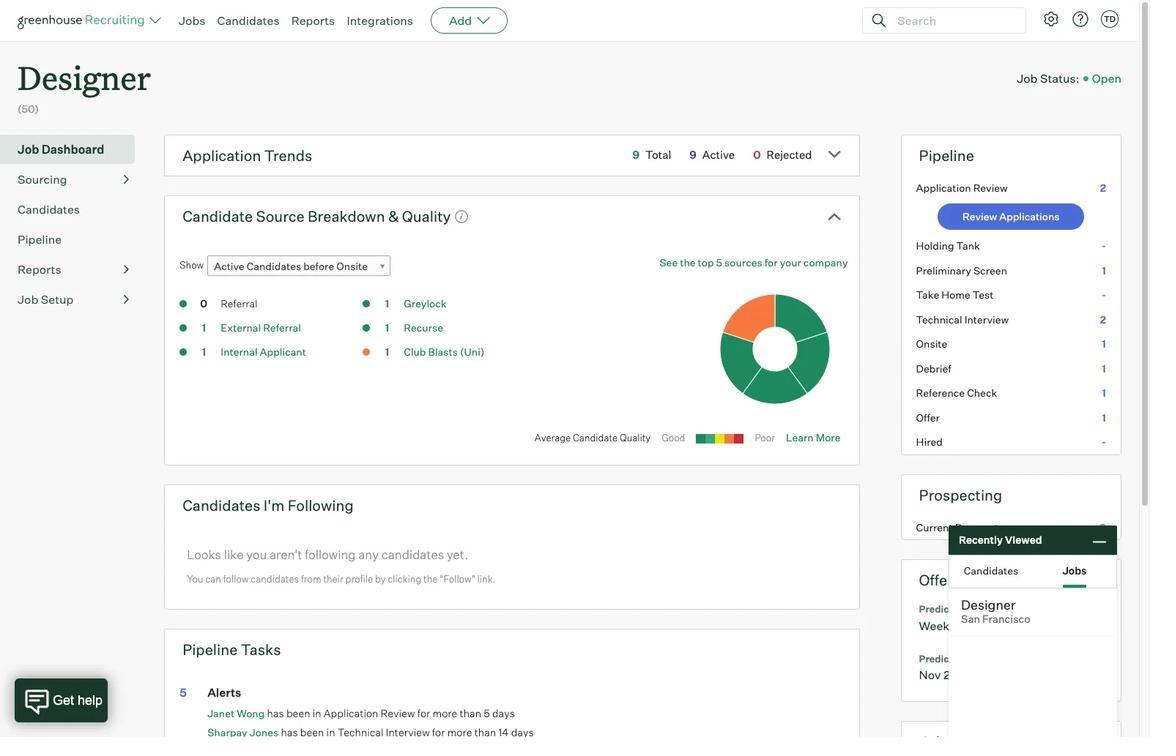 Task type: describe. For each thing, give the bounding box(es) containing it.
2023 for nov 20 - dec 18, 2023
[[1010, 668, 1039, 683]]

job for job status:
[[1017, 71, 1038, 85]]

application for application review
[[916, 181, 971, 194]]

trends
[[264, 146, 312, 165]]

1 vertical spatial the
[[424, 574, 438, 585]]

can
[[205, 574, 221, 585]]

sourcing
[[18, 172, 67, 187]]

candidates down sourcing
[[18, 202, 80, 217]]

job dashboard link
[[18, 140, 129, 158]]

external referral link
[[221, 322, 301, 334]]

greylock
[[404, 298, 447, 310]]

you
[[246, 547, 267, 562]]

average
[[535, 432, 571, 444]]

dec
[[969, 668, 990, 683]]

integrations link
[[347, 13, 413, 28]]

job setup
[[18, 292, 74, 307]]

9 for 9 total
[[633, 148, 640, 162]]

2 vertical spatial review
[[381, 708, 415, 721]]

your
[[780, 257, 801, 269]]

designer for designer san francisco
[[961, 597, 1016, 613]]

designer san francisco
[[961, 597, 1031, 626]]

review applications link
[[938, 204, 1084, 230]]

by
[[375, 574, 386, 585]]

1 horizontal spatial candidates link
[[217, 13, 280, 28]]

i'm
[[264, 496, 285, 515]]

9 for 9 active
[[690, 148, 697, 162]]

recurse
[[404, 322, 443, 334]]

2023 for week of nov 6, 2023
[[1003, 619, 1031, 633]]

total
[[645, 148, 671, 162]]

- inside predicted start date nov 20 - dec 18, 2023
[[961, 668, 966, 683]]

dashboard
[[42, 142, 104, 157]]

greenhouse recruiting image
[[18, 12, 149, 29]]

predicted for week
[[919, 604, 964, 616]]

2 horizontal spatial 5
[[716, 257, 722, 269]]

days
[[492, 708, 515, 721]]

0 horizontal spatial reports
[[18, 262, 61, 277]]

designer (50)
[[18, 56, 151, 115]]

top
[[698, 257, 714, 269]]

status:
[[1040, 71, 1080, 85]]

forecast
[[956, 572, 1012, 590]]

see the top 5 sources for your company link
[[660, 256, 848, 270]]

follow
[[223, 574, 249, 585]]

recently
[[959, 534, 1003, 547]]

nov inside the predicted offer acceptance date week of nov 6, 2023
[[965, 619, 987, 633]]

company
[[804, 257, 848, 269]]

0 rejected
[[753, 148, 812, 162]]

alerts
[[207, 686, 241, 701]]

sourcing link
[[18, 170, 129, 188]]

internal applicant link
[[221, 346, 306, 358]]

predicted start date nov 20 - dec 18, 2023
[[919, 653, 1039, 683]]

9 active
[[690, 148, 735, 162]]

candidates right "jobs" link
[[217, 13, 280, 28]]

2 for technical interview
[[1100, 313, 1106, 326]]

internal applicant
[[221, 346, 306, 358]]

18,
[[993, 668, 1008, 683]]

aren't
[[270, 547, 302, 562]]

0 vertical spatial reports link
[[291, 13, 335, 28]]

screen
[[974, 264, 1007, 277]]

candidate source breakdown & quality
[[183, 207, 451, 225]]

clicking
[[388, 574, 421, 585]]

check
[[967, 387, 997, 399]]

following
[[305, 547, 356, 562]]

review applications
[[963, 210, 1060, 223]]

external referral
[[221, 322, 301, 334]]

1 link for internal applicant
[[189, 345, 218, 362]]

blasts
[[428, 346, 458, 358]]

club blasts (uni)
[[404, 346, 485, 358]]

poor
[[755, 432, 775, 444]]

looks like you aren't following any candidates yet.
[[187, 547, 468, 562]]

1 horizontal spatial for
[[765, 257, 778, 269]]

been
[[286, 708, 310, 721]]

applications
[[999, 210, 1060, 223]]

see the top 5 sources for your company
[[660, 257, 848, 269]]

more
[[816, 431, 841, 444]]

prospects
[[955, 521, 1004, 534]]

0 vertical spatial jobs
[[179, 13, 206, 28]]

candidates left "before"
[[247, 260, 301, 273]]

candidates i'm following
[[183, 496, 354, 515]]

san
[[961, 613, 980, 626]]

than
[[460, 708, 481, 721]]

1 vertical spatial quality
[[620, 432, 651, 444]]

1 horizontal spatial active
[[702, 148, 735, 162]]

candidate source data is not real-time. data may take up to two days to reflect accurately. image
[[455, 210, 469, 225]]

good
[[662, 432, 685, 444]]

1 vertical spatial jobs
[[1063, 564, 1087, 577]]

Search text field
[[894, 10, 1012, 31]]

2 for application review
[[1100, 181, 1106, 194]]

open
[[1092, 71, 1122, 85]]

tab list containing candidates
[[949, 556, 1117, 588]]

current prospects
[[916, 521, 1004, 534]]

0 horizontal spatial onsite
[[337, 260, 368, 273]]

applicant
[[260, 346, 306, 358]]

add button
[[431, 7, 508, 34]]

1 horizontal spatial candidate
[[573, 432, 618, 444]]

date inside the predicted offer acceptance date week of nov 6, 2023
[[1045, 604, 1066, 616]]

0 vertical spatial review
[[973, 181, 1008, 194]]

technical
[[916, 313, 962, 326]]

like
[[224, 547, 244, 562]]

external
[[221, 322, 261, 334]]

reference
[[916, 387, 965, 399]]

show
[[180, 260, 204, 271]]

more
[[433, 708, 457, 721]]

1 vertical spatial 5
[[180, 686, 187, 701]]

janet wong has been in application review for more than 5 days
[[207, 708, 515, 721]]

job for job setup
[[18, 292, 38, 307]]

2 - link from the top
[[902, 283, 1121, 307]]

has
[[267, 708, 284, 721]]

offer
[[966, 604, 988, 616]]

1 vertical spatial candidates link
[[18, 201, 129, 218]]

3 - link from the top
[[902, 430, 1121, 455]]



Task type: vqa. For each thing, say whether or not it's contained in the screenshot.
2nd the MM TEXT BOX
no



Task type: locate. For each thing, give the bounding box(es) containing it.
1 link for external referral
[[189, 321, 218, 338]]

6,
[[990, 619, 1000, 633]]

application
[[183, 146, 261, 165], [916, 181, 971, 194], [324, 708, 378, 721]]

you
[[187, 574, 203, 585]]

1 link for greylock
[[372, 297, 402, 314]]

5 link
[[180, 686, 205, 701]]

0 vertical spatial candidates link
[[217, 13, 280, 28]]

reports link left integrations
[[291, 13, 335, 28]]

looks
[[187, 547, 221, 562]]

job left 'setup'
[[18, 292, 38, 307]]

2
[[1100, 181, 1106, 194], [1100, 313, 1106, 326]]

5 right top
[[716, 257, 722, 269]]

club
[[404, 346, 426, 358]]

for left your
[[765, 257, 778, 269]]

0 vertical spatial reports
[[291, 13, 335, 28]]

0 vertical spatial for
[[765, 257, 778, 269]]

candidates link
[[217, 13, 280, 28], [18, 201, 129, 218]]

recently viewed
[[959, 534, 1042, 547]]

2023 down the acceptance
[[1003, 619, 1031, 633]]

candidate
[[183, 207, 253, 225], [573, 432, 618, 444]]

designer for designer (50)
[[18, 56, 151, 99]]

offer for offer forecast
[[919, 572, 953, 590]]

1 horizontal spatial 9
[[690, 148, 697, 162]]

1 vertical spatial referral
[[263, 322, 301, 334]]

1 horizontal spatial referral
[[263, 322, 301, 334]]

1 vertical spatial application
[[916, 181, 971, 194]]

2 9 from the left
[[690, 148, 697, 162]]

0 horizontal spatial application
[[183, 146, 261, 165]]

date inside predicted start date nov 20 - dec 18, 2023
[[990, 653, 1011, 665]]

0 horizontal spatial nov
[[919, 668, 941, 683]]

1 link
[[372, 297, 402, 314], [189, 321, 218, 338], [372, 321, 402, 338], [189, 345, 218, 362], [372, 345, 402, 362]]

1 9 from the left
[[633, 148, 640, 162]]

1 vertical spatial 0
[[200, 298, 207, 310]]

1 vertical spatial 2
[[1100, 313, 1106, 326]]

candidates up "clicking"
[[382, 547, 444, 562]]

predicted offer acceptance date week of nov 6, 2023
[[919, 604, 1066, 633]]

predicted up 20
[[919, 653, 964, 665]]

1 vertical spatial offer
[[919, 572, 953, 590]]

1 link for recurse
[[372, 321, 402, 338]]

date up 18,
[[990, 653, 1011, 665]]

pipeline tasks
[[183, 641, 281, 659]]

reports link up job setup link
[[18, 261, 129, 278]]

1 vertical spatial date
[[990, 653, 1011, 665]]

job dashboard
[[18, 142, 104, 157]]

0 vertical spatial referral
[[221, 298, 258, 310]]

0 vertical spatial nov
[[965, 619, 987, 633]]

quality left good
[[620, 432, 651, 444]]

0 horizontal spatial the
[[424, 574, 438, 585]]

job setup link
[[18, 291, 129, 308]]

nov
[[965, 619, 987, 633], [919, 668, 941, 683]]

club blasts (uni) link
[[404, 346, 485, 358]]

offer down reference
[[916, 412, 940, 424]]

job
[[1017, 71, 1038, 85], [18, 142, 39, 157], [18, 292, 38, 307]]

integrations
[[347, 13, 413, 28]]

designer down greenhouse recruiting "image"
[[18, 56, 151, 99]]

9
[[633, 148, 640, 162], [690, 148, 697, 162]]

source
[[256, 207, 305, 225]]

candidates link up pipeline link
[[18, 201, 129, 218]]

candidates link right "jobs" link
[[217, 13, 280, 28]]

following
[[288, 496, 354, 515]]

offer forecast
[[919, 572, 1012, 590]]

start
[[966, 653, 988, 665]]

average candidate quality
[[535, 432, 651, 444]]

the right "clicking"
[[424, 574, 438, 585]]

2 vertical spatial 5
[[484, 708, 490, 721]]

0 vertical spatial 2
[[1100, 181, 1106, 194]]

profile
[[345, 574, 373, 585]]

0 horizontal spatial 0
[[200, 298, 207, 310]]

1 link left club
[[372, 345, 402, 362]]

1 link left internal at the top left
[[189, 345, 218, 362]]

add
[[449, 13, 472, 28]]

viewed
[[1005, 534, 1042, 547]]

application for application trends
[[183, 146, 261, 165]]

interview
[[965, 313, 1009, 326]]

- link down review applications "link"
[[902, 234, 1121, 258]]

breakdown
[[308, 207, 385, 225]]

onsite right "before"
[[337, 260, 368, 273]]

sources
[[725, 257, 762, 269]]

candidate up show
[[183, 207, 253, 225]]

1 horizontal spatial reports
[[291, 13, 335, 28]]

"follow"
[[440, 574, 475, 585]]

5 left alerts
[[180, 686, 187, 701]]

reference check
[[916, 387, 997, 399]]

configure image
[[1043, 10, 1060, 28]]

0 horizontal spatial quality
[[402, 207, 451, 225]]

1 horizontal spatial the
[[680, 257, 696, 269]]

rejected
[[767, 148, 812, 162]]

&
[[388, 207, 399, 225]]

referral
[[221, 298, 258, 310], [263, 322, 301, 334]]

in
[[313, 708, 321, 721]]

wong
[[237, 708, 265, 720]]

francisco
[[983, 613, 1031, 626]]

review up review applications
[[973, 181, 1008, 194]]

0 vertical spatial designer
[[18, 56, 151, 99]]

internal
[[221, 346, 258, 358]]

1 horizontal spatial quality
[[620, 432, 651, 444]]

0 vertical spatial quality
[[402, 207, 451, 225]]

2023 inside predicted start date nov 20 - dec 18, 2023
[[1010, 668, 1039, 683]]

nov left 20
[[919, 668, 941, 683]]

nov down offer
[[965, 619, 987, 633]]

reports up job setup
[[18, 262, 61, 277]]

1 link left external
[[189, 321, 218, 338]]

reports left integrations
[[291, 13, 335, 28]]

for left more
[[417, 708, 430, 721]]

0 horizontal spatial candidate
[[183, 207, 253, 225]]

from
[[301, 574, 321, 585]]

job status:
[[1017, 71, 1080, 85]]

tab list
[[949, 556, 1117, 588]]

0 horizontal spatial active
[[214, 260, 244, 273]]

td
[[1104, 14, 1116, 24]]

2023 inside the predicted offer acceptance date week of nov 6, 2023
[[1003, 619, 1031, 633]]

1 vertical spatial predicted
[[919, 653, 964, 665]]

0 vertical spatial job
[[1017, 71, 1038, 85]]

9 right total
[[690, 148, 697, 162]]

2 vertical spatial 0
[[1099, 521, 1106, 534]]

0 vertical spatial candidates
[[382, 547, 444, 562]]

job for job dashboard
[[18, 142, 39, 157]]

referral up external
[[221, 298, 258, 310]]

active right show
[[214, 260, 244, 273]]

1 vertical spatial job
[[18, 142, 39, 157]]

pipeline up application review
[[919, 146, 974, 165]]

1 horizontal spatial pipeline
[[183, 641, 238, 659]]

td button
[[1098, 7, 1122, 31]]

1 vertical spatial for
[[417, 708, 430, 721]]

pipeline link
[[18, 231, 129, 248]]

0 horizontal spatial 5
[[180, 686, 187, 701]]

learn more
[[786, 431, 841, 444]]

1 horizontal spatial 0
[[753, 148, 761, 162]]

janet wong link
[[207, 708, 265, 720]]

janet
[[207, 708, 235, 720]]

1 horizontal spatial candidates
[[382, 547, 444, 562]]

20
[[944, 668, 958, 683]]

1
[[1102, 264, 1106, 277], [385, 298, 389, 310], [202, 322, 206, 334], [385, 322, 389, 334], [1102, 338, 1106, 350], [202, 346, 206, 358], [385, 346, 389, 358], [1102, 362, 1106, 375], [1102, 387, 1106, 399], [1102, 412, 1106, 424]]

1 horizontal spatial reports link
[[291, 13, 335, 28]]

1 2 from the top
[[1100, 181, 1106, 194]]

pipeline down sourcing
[[18, 232, 62, 247]]

2 vertical spatial job
[[18, 292, 38, 307]]

0 vertical spatial - link
[[902, 234, 1121, 258]]

1 vertical spatial candidate
[[573, 432, 618, 444]]

designer up 6,
[[961, 597, 1016, 613]]

0 horizontal spatial for
[[417, 708, 430, 721]]

(50)
[[18, 103, 39, 115]]

9 left total
[[633, 148, 640, 162]]

2 horizontal spatial pipeline
[[919, 146, 974, 165]]

preliminary screen
[[916, 264, 1007, 277]]

1 horizontal spatial designer
[[961, 597, 1016, 613]]

0 vertical spatial active
[[702, 148, 735, 162]]

quality right & at the top of page
[[402, 207, 451, 225]]

quality
[[402, 207, 451, 225], [620, 432, 651, 444]]

candidates down aren't
[[251, 574, 299, 585]]

offer up week
[[919, 572, 953, 590]]

yet.
[[447, 547, 468, 562]]

2 2 from the top
[[1100, 313, 1106, 326]]

1 link for club blasts (uni)
[[372, 345, 402, 362]]

1 vertical spatial nov
[[919, 668, 941, 683]]

0 vertical spatial onsite
[[337, 260, 368, 273]]

candidates up like
[[183, 496, 260, 515]]

designer link
[[18, 41, 151, 102]]

setup
[[41, 292, 74, 307]]

0 horizontal spatial designer
[[18, 56, 151, 99]]

candidate source data is not real-time. data may take up to two days to reflect accurately. element
[[451, 203, 469, 229]]

offer
[[916, 412, 940, 424], [919, 572, 953, 590]]

2 predicted from the top
[[919, 653, 964, 665]]

date
[[1045, 604, 1066, 616], [990, 653, 1011, 665]]

0 vertical spatial 0
[[753, 148, 761, 162]]

5 right than at the left
[[484, 708, 490, 721]]

jobs link
[[179, 13, 206, 28]]

1 horizontal spatial onsite
[[916, 338, 948, 350]]

designer inside the designer san francisco
[[961, 597, 1016, 613]]

active
[[702, 148, 735, 162], [214, 260, 244, 273]]

referral up applicant
[[263, 322, 301, 334]]

0 vertical spatial the
[[680, 257, 696, 269]]

0
[[753, 148, 761, 162], [200, 298, 207, 310], [1099, 521, 1106, 534]]

review left more
[[381, 708, 415, 721]]

1 vertical spatial pipeline
[[18, 232, 62, 247]]

1 horizontal spatial jobs
[[1063, 564, 1087, 577]]

predicted up week
[[919, 604, 964, 616]]

of
[[952, 619, 963, 633]]

- link down 'screen'
[[902, 283, 1121, 307]]

see
[[660, 257, 678, 269]]

0 horizontal spatial date
[[990, 653, 1011, 665]]

1 horizontal spatial application
[[324, 708, 378, 721]]

1 link left recurse
[[372, 321, 402, 338]]

before
[[303, 260, 334, 273]]

1 predicted from the top
[[919, 604, 964, 616]]

0 horizontal spatial reports link
[[18, 261, 129, 278]]

prospecting
[[919, 486, 1002, 505]]

1 - link from the top
[[902, 234, 1121, 258]]

1 vertical spatial designer
[[961, 597, 1016, 613]]

1 horizontal spatial 5
[[484, 708, 490, 721]]

current
[[916, 521, 953, 534]]

active candidates before onsite
[[214, 260, 368, 273]]

(uni)
[[460, 346, 485, 358]]

any
[[358, 547, 379, 562]]

onsite up debrief
[[916, 338, 948, 350]]

0 horizontal spatial pipeline
[[18, 232, 62, 247]]

0 vertical spatial 2023
[[1003, 619, 1031, 633]]

1 horizontal spatial date
[[1045, 604, 1066, 616]]

0 horizontal spatial jobs
[[179, 13, 206, 28]]

2 vertical spatial - link
[[902, 430, 1121, 455]]

predicted inside the predicted offer acceptance date week of nov 6, 2023
[[919, 604, 964, 616]]

predicted inside predicted start date nov 20 - dec 18, 2023
[[919, 653, 964, 665]]

active right total
[[702, 148, 735, 162]]

1 vertical spatial review
[[963, 210, 997, 223]]

- link down check
[[902, 430, 1121, 455]]

0 vertical spatial offer
[[916, 412, 940, 424]]

0 vertical spatial application
[[183, 146, 261, 165]]

0 horizontal spatial candidates
[[251, 574, 299, 585]]

2 horizontal spatial application
[[916, 181, 971, 194]]

0 horizontal spatial referral
[[221, 298, 258, 310]]

0 vertical spatial candidate
[[183, 207, 253, 225]]

nov inside predicted start date nov 20 - dec 18, 2023
[[919, 668, 941, 683]]

1 vertical spatial 2023
[[1010, 668, 1039, 683]]

offer for offer
[[916, 412, 940, 424]]

0 vertical spatial pipeline
[[919, 146, 974, 165]]

0 vertical spatial 5
[[716, 257, 722, 269]]

debrief
[[916, 362, 951, 375]]

1 vertical spatial - link
[[902, 283, 1121, 307]]

0 vertical spatial date
[[1045, 604, 1066, 616]]

predicted for 20
[[919, 653, 964, 665]]

2023
[[1003, 619, 1031, 633], [1010, 668, 1039, 683]]

for
[[765, 257, 778, 269], [417, 708, 430, 721]]

1 link left greylock link at the top left of the page
[[372, 297, 402, 314]]

1 vertical spatial active
[[214, 260, 244, 273]]

0 horizontal spatial 9
[[633, 148, 640, 162]]

greylock link
[[404, 298, 447, 310]]

candidates down recently viewed
[[964, 564, 1019, 577]]

job inside "link"
[[18, 142, 39, 157]]

0 vertical spatial predicted
[[919, 604, 964, 616]]

1 vertical spatial reports link
[[18, 261, 129, 278]]

2023 right 18,
[[1010, 668, 1039, 683]]

candidate right average
[[573, 432, 618, 444]]

1 horizontal spatial nov
[[965, 619, 987, 633]]

2 vertical spatial pipeline
[[183, 641, 238, 659]]

2 horizontal spatial 0
[[1099, 521, 1106, 534]]

review down application review
[[963, 210, 997, 223]]

job left the status:
[[1017, 71, 1038, 85]]

onsite
[[337, 260, 368, 273], [916, 338, 948, 350]]

date right the acceptance
[[1045, 604, 1066, 616]]

5
[[716, 257, 722, 269], [180, 686, 187, 701], [484, 708, 490, 721]]

job up sourcing
[[18, 142, 39, 157]]

1 vertical spatial onsite
[[916, 338, 948, 350]]

recurse link
[[404, 322, 443, 334]]

the left top
[[680, 257, 696, 269]]

review inside review applications "link"
[[963, 210, 997, 223]]

pipeline up alerts
[[183, 641, 238, 659]]

2 vertical spatial application
[[324, 708, 378, 721]]

preliminary
[[916, 264, 971, 277]]



